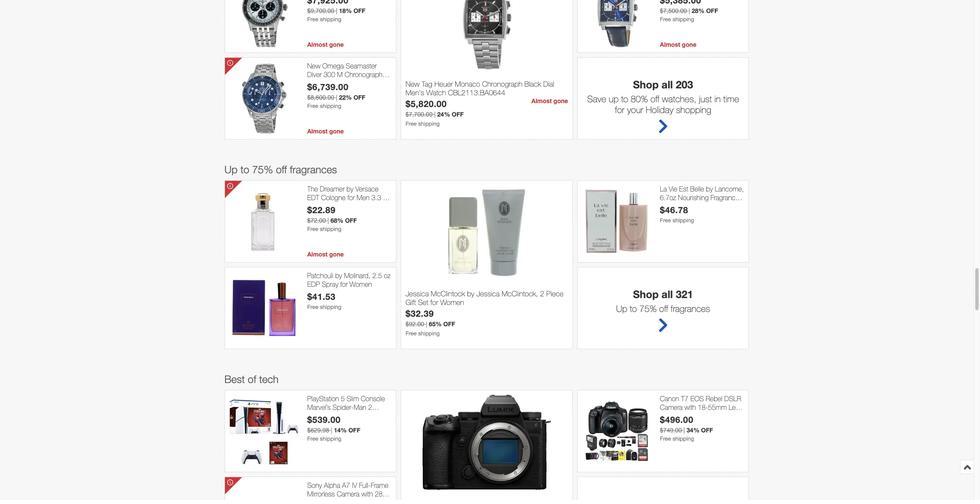 Task type: vqa. For each thing, say whether or not it's contained in the screenshot.
Sony Alpha A7 IV Full-Frame Mirrorless Camera with 28- 70mm Lens 'link' at left
yes



Task type: locate. For each thing, give the bounding box(es) containing it.
vie
[[669, 185, 678, 193]]

off inside $22.89 $72.00 | 68% off free shipping
[[345, 217, 357, 224]]

1 vertical spatial shop
[[633, 289, 659, 301]]

free down $7,700.00
[[406, 121, 417, 127]]

| left 24%
[[434, 111, 436, 118]]

men's down diver
[[307, 79, 325, 87]]

almost up patchouli
[[307, 251, 328, 258]]

0 horizontal spatial women
[[350, 280, 372, 288]]

75% inside the shop all 321 up to 75% off fragrances
[[640, 304, 657, 314]]

shop inside the shop all 321 up to 75% off fragrances
[[633, 289, 659, 301]]

full-
[[359, 482, 371, 490]]

with inside sony alpha a7 iv full-frame mirrorless camera with 28- 70mm lens
[[362, 490, 373, 498]]

shipping down $46.78
[[673, 217, 694, 224]]

extra
[[336, 412, 350, 420]]

dial
[[543, 80, 554, 88]]

gift
[[406, 299, 416, 307]]

almost gone for new
[[532, 97, 568, 105]]

shipping down $41.53
[[320, 304, 342, 311]]

piece
[[546, 290, 564, 298]]

cologne
[[321, 194, 346, 202]]

almost for $22.89
[[307, 251, 328, 258]]

1 vertical spatial up
[[616, 304, 627, 314]]

shop
[[633, 79, 659, 91], [633, 289, 659, 301]]

1 vertical spatial men's
[[406, 89, 424, 97]]

shipping down the 68%
[[320, 226, 342, 232]]

to inside the shop all 321 up to 75% off fragrances
[[630, 304, 637, 314]]

$7,500.00
[[660, 7, 687, 14]]

brand
[[327, 202, 345, 210]]

| inside $9,700.00 | 18% off free shipping
[[336, 7, 337, 14]]

jessica left mcclintock, at the right of page
[[477, 290, 500, 298]]

0 horizontal spatial 75%
[[252, 164, 273, 176]]

almost for new
[[532, 97, 552, 105]]

| inside $22.89 $72.00 | 68% off free shipping
[[328, 217, 329, 224]]

almost gone down 'dial'
[[532, 97, 568, 105]]

2 horizontal spatial to
[[630, 304, 637, 314]]

shop up 80%
[[633, 79, 659, 91]]

omega
[[322, 62, 344, 70]]

0 vertical spatial oz
[[319, 202, 325, 210]]

1 horizontal spatial jessica
[[477, 290, 500, 298]]

fragrances
[[290, 164, 337, 176], [671, 304, 710, 314]]

| left 14%
[[331, 427, 332, 434]]

camera
[[660, 404, 683, 411], [337, 490, 360, 498]]

free inside $539.00 $629.98 | 14% off free shipping
[[307, 436, 318, 442]]

for inside 'patchouli by molinard, 2.5 oz edp spray for women $41.53 free shipping'
[[340, 280, 348, 288]]

1 horizontal spatial watch
[[426, 89, 446, 97]]

1 horizontal spatial camera
[[660, 404, 683, 411]]

with down full-
[[362, 490, 373, 498]]

0 vertical spatial 75%
[[252, 164, 273, 176]]

shipping inside $496.00 $749.00 | 34% off free shipping
[[673, 436, 694, 442]]

shipping down $7,700.00
[[418, 121, 440, 127]]

0 vertical spatial lens
[[729, 404, 743, 411]]

watch inside new omega seamaster diver 300 m chronograph men's watch 210.30.44.51.03.001
[[327, 79, 345, 87]]

almost down 'dial'
[[532, 97, 552, 105]]

1 vertical spatial chronograph
[[482, 80, 522, 88]]

| left "18%"
[[336, 7, 337, 14]]

console
[[361, 395, 385, 403]]

free inside $7,500.00 | 28% off free shipping
[[660, 16, 671, 22]]

3.3
[[372, 194, 381, 202]]

free down $629.98
[[307, 436, 318, 442]]

mcclintock
[[431, 290, 465, 298]]

holiday
[[646, 105, 674, 115]]

0 vertical spatial women
[[350, 280, 372, 288]]

1 vertical spatial all
[[662, 289, 673, 301]]

210.30.44.51.03.001
[[307, 87, 371, 95]]

1 horizontal spatial 75%
[[640, 304, 657, 314]]

by left versace
[[347, 185, 354, 193]]

women down mcclintock
[[440, 299, 464, 307]]

edp
[[307, 280, 320, 288]]

0 horizontal spatial with
[[362, 490, 373, 498]]

set
[[418, 299, 428, 307]]

$46.78 free shipping
[[660, 205, 694, 224]]

molinard,
[[344, 272, 371, 280]]

0 horizontal spatial oz
[[319, 202, 325, 210]]

black
[[525, 80, 541, 88]]

oz right 2.5
[[384, 272, 391, 280]]

1 horizontal spatial lens
[[729, 404, 743, 411]]

1 horizontal spatial with
[[685, 404, 696, 411]]

shipping down $9,700.00
[[320, 16, 342, 22]]

1 vertical spatial new
[[406, 80, 420, 88]]

0 vertical spatial watch
[[327, 79, 345, 87]]

2 shop from the top
[[633, 289, 659, 301]]

14%
[[334, 427, 347, 434]]

off inside $9,700.00 | 18% off free shipping
[[354, 7, 366, 14]]

all inside the shop all 321 up to 75% off fragrances
[[662, 289, 673, 301]]

shipping down "$7,500.00"
[[673, 16, 694, 22]]

new omega seamaster diver 300 m chronograph men's watch 210.30.44.51.03.001
[[307, 62, 383, 95]]

canon
[[660, 395, 679, 403]]

$5,820.00
[[406, 98, 447, 109]]

off
[[354, 7, 366, 14], [706, 7, 718, 14], [354, 94, 366, 101], [651, 94, 660, 104], [452, 111, 464, 118], [276, 164, 287, 176], [345, 217, 357, 224], [659, 304, 668, 314], [443, 321, 455, 328], [349, 427, 360, 434], [701, 427, 713, 434]]

by
[[347, 185, 354, 193], [706, 185, 713, 193], [335, 272, 342, 280], [467, 290, 475, 298]]

cbl2113.ba0644
[[448, 89, 505, 97]]

$539.00
[[307, 415, 341, 425]]

0 vertical spatial all
[[662, 79, 673, 91]]

all inside shop all 203 save up to 80% off watches, just in time for your holiday shopping
[[662, 79, 673, 91]]

with up the kit
[[685, 404, 696, 411]]

shop for shop all 321
[[633, 289, 659, 301]]

spider-
[[333, 404, 354, 411]]

shipping inside $46.78 free shipping
[[673, 217, 694, 224]]

0 vertical spatial men's
[[307, 79, 325, 87]]

shipping inside new tag heuer monaco chronograph black dial men's watch cbl2113.ba0644 $5,820.00 $7,700.00 | 24% off free shipping
[[418, 121, 440, 127]]

new inside the dreamer by versace edt cologne for men 3.3 / 3.4 oz brand new tester
[[346, 202, 360, 210]]

0 horizontal spatial new
[[307, 62, 321, 70]]

2 vertical spatial to
[[630, 304, 637, 314]]

$22.89
[[307, 205, 336, 215]]

2 jessica from the left
[[477, 290, 500, 298]]

jessica up set in the left of the page
[[406, 290, 429, 298]]

shipping down 14%
[[320, 436, 342, 442]]

free down $749.00
[[660, 436, 671, 442]]

lens down "dslr" at the right bottom
[[729, 404, 743, 411]]

| left the 68%
[[328, 217, 329, 224]]

1 vertical spatial watch
[[426, 89, 446, 97]]

free down $9,700.00
[[307, 16, 318, 22]]

jessica mcclintock by jessica mcclintock, 2 piece gift set for women link
[[406, 290, 568, 308]]

1 vertical spatial 75%
[[640, 304, 657, 314]]

1 vertical spatial 2
[[368, 404, 372, 411]]

canon t7 eos rebel dslr camera with 18-55mm lens deluxe kit editing software link
[[660, 395, 745, 420]]

gone up omega
[[329, 41, 344, 48]]

0 horizontal spatial up
[[224, 164, 238, 176]]

0 vertical spatial new
[[307, 62, 321, 70]]

all left 321 on the right of the page
[[662, 289, 673, 301]]

in
[[715, 94, 721, 104]]

1 vertical spatial to
[[240, 164, 249, 176]]

$22.89 $72.00 | 68% off free shipping
[[307, 205, 357, 232]]

kit
[[682, 412, 689, 420]]

fragrances up the on the top left of the page
[[290, 164, 337, 176]]

new left tag
[[406, 80, 420, 88]]

watch for tag
[[426, 89, 446, 97]]

all for 321
[[662, 289, 673, 301]]

camera down a7
[[337, 490, 360, 498]]

est
[[679, 185, 688, 193]]

watches,
[[662, 94, 697, 104]]

men's for tag
[[406, 89, 424, 97]]

lens inside canon t7 eos rebel dslr camera with 18-55mm lens deluxe kit editing software
[[729, 404, 743, 411]]

0 horizontal spatial to
[[240, 164, 249, 176]]

new inside new tag heuer monaco chronograph black dial men's watch cbl2113.ba0644 $5,820.00 $7,700.00 | 24% off free shipping
[[406, 80, 420, 88]]

oz right 3.4
[[319, 202, 325, 210]]

shipping inside $539.00 $629.98 | 14% off free shipping
[[320, 436, 342, 442]]

1 vertical spatial with
[[362, 490, 373, 498]]

almost gone up patchouli
[[307, 251, 344, 258]]

1 vertical spatial lens
[[328, 499, 342, 501]]

gone down "22%"
[[329, 128, 344, 135]]

watch inside new tag heuer monaco chronograph black dial men's watch cbl2113.ba0644 $5,820.00 $7,700.00 | 24% off free shipping
[[426, 89, 446, 97]]

software
[[712, 412, 737, 420]]

1 horizontal spatial women
[[440, 299, 464, 307]]

gone
[[329, 41, 344, 48], [682, 41, 697, 48], [554, 97, 568, 105], [329, 128, 344, 135], [329, 251, 344, 258]]

1 horizontal spatial men's
[[406, 89, 424, 97]]

1 vertical spatial camera
[[337, 490, 360, 498]]

0 vertical spatial 2
[[540, 290, 544, 298]]

for down up
[[615, 105, 625, 115]]

2 down console
[[368, 404, 372, 411]]

2 left piece
[[540, 290, 544, 298]]

0 vertical spatial chronograph
[[345, 71, 383, 78]]

0 horizontal spatial watch
[[327, 79, 345, 87]]

shipping inside $6,739.00 $8,600.00 | 22% off free shipping
[[320, 103, 342, 109]]

1 vertical spatial fragrances
[[671, 304, 710, 314]]

0 horizontal spatial men's
[[307, 79, 325, 87]]

gone for $6,739.00
[[329, 128, 344, 135]]

0 vertical spatial camera
[[660, 404, 683, 411]]

women down molinard,
[[350, 280, 372, 288]]

for right spray
[[340, 280, 348, 288]]

women
[[696, 202, 718, 210]]

men's inside new tag heuer monaco chronograph black dial men's watch cbl2113.ba0644 $5,820.00 $7,700.00 | 24% off free shipping
[[406, 89, 424, 97]]

68%
[[331, 217, 343, 224]]

almost gone down $7,500.00 | 28% off free shipping
[[660, 41, 697, 48]]

shipping down 34%
[[673, 436, 694, 442]]

free down $72.00
[[307, 226, 318, 232]]

watch
[[327, 79, 345, 87], [426, 89, 446, 97]]

watch up 210.30.44.51.03.001
[[327, 79, 345, 87]]

up inside the shop all 321 up to 75% off fragrances
[[616, 304, 627, 314]]

dslr
[[725, 395, 741, 403]]

tester
[[362, 202, 379, 210]]

save
[[587, 94, 606, 104]]

for right set in the left of the page
[[431, 299, 438, 307]]

0 horizontal spatial chronograph
[[345, 71, 383, 78]]

shipping inside 'patchouli by molinard, 2.5 oz edp spray for women $41.53 free shipping'
[[320, 304, 342, 311]]

for left the men
[[348, 194, 355, 202]]

18%
[[339, 7, 352, 14]]

up
[[609, 94, 619, 104]]

the dreamer by versace edt cologne for men 3.3 / 3.4 oz brand new tester
[[307, 185, 385, 210]]

gone down 'dial'
[[554, 97, 568, 105]]

free down $46.78
[[660, 217, 671, 224]]

all left 203
[[662, 79, 673, 91]]

lens
[[729, 404, 743, 411], [328, 499, 342, 501]]

new inside new omega seamaster diver 300 m chronograph men's watch 210.30.44.51.03.001
[[307, 62, 321, 70]]

shop all 203 save up to 80% off watches, just in time for your holiday shopping
[[587, 79, 739, 115]]

$9,700.00 | 18% off free shipping
[[307, 7, 366, 22]]

18-
[[698, 404, 708, 411]]

80%
[[631, 94, 648, 104]]

almost down "$7,500.00"
[[660, 41, 680, 48]]

shipping down 65%
[[418, 331, 440, 337]]

0 horizontal spatial lens
[[328, 499, 342, 501]]

$32.39
[[406, 308, 434, 319]]

by inside la vie est belle by lancome, 6.7oz nourishing fragranced body lotion women
[[706, 185, 713, 193]]

all
[[662, 79, 673, 91], [662, 289, 673, 301]]

almost gone for $22.89
[[307, 251, 344, 258]]

0 horizontal spatial camera
[[337, 490, 360, 498]]

to inside shop all 203 save up to 80% off watches, just in time for your holiday shopping
[[621, 94, 628, 104]]

free down "$7,500.00"
[[660, 16, 671, 22]]

2 all from the top
[[662, 289, 673, 301]]

best
[[224, 374, 245, 386]]

free down $8,600.00
[[307, 103, 318, 109]]

shop left 321 on the right of the page
[[633, 289, 659, 301]]

2 horizontal spatial new
[[406, 80, 420, 88]]

off inside jessica mcclintock by jessica mcclintock, 2 piece gift set for women $32.39 $92.00 | 65% off free shipping
[[443, 321, 455, 328]]

1 horizontal spatial fragrances
[[671, 304, 710, 314]]

for inside jessica mcclintock by jessica mcclintock, 2 piece gift set for women $32.39 $92.00 | 65% off free shipping
[[431, 299, 438, 307]]

fragrances down 321 on the right of the page
[[671, 304, 710, 314]]

1 horizontal spatial new
[[346, 202, 360, 210]]

gone up patchouli
[[329, 251, 344, 258]]

by right mcclintock
[[467, 290, 475, 298]]

men's down tag
[[406, 89, 424, 97]]

28%
[[692, 7, 705, 14]]

patchouli
[[307, 272, 333, 280]]

almost gone
[[307, 41, 344, 48], [660, 41, 697, 48], [532, 97, 568, 105], [307, 128, 344, 135], [307, 251, 344, 258]]

0 horizontal spatial 2
[[368, 404, 372, 411]]

almost down $8,600.00
[[307, 128, 328, 135]]

| inside $496.00 $749.00 | 34% off free shipping
[[684, 427, 685, 434]]

watch down heuer
[[426, 89, 446, 97]]

| left the 28% on the right top of the page
[[689, 7, 690, 14]]

1 horizontal spatial up
[[616, 304, 627, 314]]

shop inside shop all 203 save up to 80% off watches, just in time for your holiday shopping
[[633, 79, 659, 91]]

2 vertical spatial new
[[346, 202, 360, 210]]

camera inside sony alpha a7 iv full-frame mirrorless camera with 28- 70mm lens
[[337, 490, 360, 498]]

oz inside 'patchouli by molinard, 2.5 oz edp spray for women $41.53 free shipping'
[[384, 272, 391, 280]]

women
[[350, 280, 372, 288], [440, 299, 464, 307]]

new up diver
[[307, 62, 321, 70]]

by inside jessica mcclintock by jessica mcclintock, 2 piece gift set for women $32.39 $92.00 | 65% off free shipping
[[467, 290, 475, 298]]

0 horizontal spatial jessica
[[406, 290, 429, 298]]

0 vertical spatial with
[[685, 404, 696, 411]]

1 horizontal spatial oz
[[384, 272, 391, 280]]

1 horizontal spatial to
[[621, 94, 628, 104]]

free inside 'patchouli by molinard, 2.5 oz edp spray for women $41.53 free shipping'
[[307, 304, 318, 311]]

1 vertical spatial women
[[440, 299, 464, 307]]

| inside $6,739.00 $8,600.00 | 22% off free shipping
[[336, 94, 337, 101]]

by up spray
[[335, 272, 342, 280]]

chronograph down seamaster
[[345, 71, 383, 78]]

1 horizontal spatial chronograph
[[482, 80, 522, 88]]

| left 65%
[[426, 321, 427, 328]]

0 vertical spatial shop
[[633, 79, 659, 91]]

free inside $496.00 $749.00 | 34% off free shipping
[[660, 436, 671, 442]]

1 vertical spatial oz
[[384, 272, 391, 280]]

shipping down $8,600.00
[[320, 103, 342, 109]]

0 vertical spatial to
[[621, 94, 628, 104]]

chronograph up cbl2113.ba0644
[[482, 80, 522, 88]]

1 all from the top
[[662, 79, 673, 91]]

sony alpha a7 iv full-frame mirrorless camera with 28- 70mm lens link
[[307, 482, 392, 501]]

| left "22%"
[[336, 94, 337, 101]]

la vie est belle by lancome, 6.7oz nourishing fragranced body lotion women link
[[660, 185, 745, 210]]

almost gone down $8,600.00
[[307, 128, 344, 135]]

2 inside jessica mcclintock by jessica mcclintock, 2 piece gift set for women $32.39 $92.00 | 65% off free shipping
[[540, 290, 544, 298]]

camera up 'deluxe'
[[660, 404, 683, 411]]

off inside $496.00 $749.00 | 34% off free shipping
[[701, 427, 713, 434]]

by right belle at the right top of the page
[[706, 185, 713, 193]]

fragrances inside the shop all 321 up to 75% off fragrances
[[671, 304, 710, 314]]

| inside $539.00 $629.98 | 14% off free shipping
[[331, 427, 332, 434]]

lens down alpha on the left bottom
[[328, 499, 342, 501]]

almost gone for $6,739.00
[[307, 128, 344, 135]]

| left 34%
[[684, 427, 685, 434]]

free down $41.53
[[307, 304, 318, 311]]

free inside $6,739.00 $8,600.00 | 22% off free shipping
[[307, 103, 318, 109]]

1 horizontal spatial 2
[[540, 290, 544, 298]]

0 horizontal spatial fragrances
[[290, 164, 337, 176]]

jessica
[[406, 290, 429, 298], [477, 290, 500, 298]]

1 shop from the top
[[633, 79, 659, 91]]

best of tech
[[224, 374, 279, 386]]

la vie est belle by lancome, 6.7oz nourishing fragranced body lotion women
[[660, 185, 744, 210]]

2
[[540, 290, 544, 298], [368, 404, 372, 411]]

men's inside new omega seamaster diver 300 m chronograph men's watch 210.30.44.51.03.001
[[307, 79, 325, 87]]

free down $92.00
[[406, 331, 417, 337]]

$6,739.00 $8,600.00 | 22% off free shipping
[[307, 81, 366, 109]]

to
[[621, 94, 628, 104], [240, 164, 249, 176], [630, 304, 637, 314]]

for inside the dreamer by versace edt cologne for men 3.3 / 3.4 oz brand new tester
[[348, 194, 355, 202]]

new down the men
[[346, 202, 360, 210]]

free inside jessica mcclintock by jessica mcclintock, 2 piece gift set for women $32.39 $92.00 | 65% off free shipping
[[406, 331, 417, 337]]



Task type: describe. For each thing, give the bounding box(es) containing it.
almost up omega
[[307, 41, 328, 48]]

almost for $6,739.00
[[307, 128, 328, 135]]

gone for $22.89
[[329, 251, 344, 258]]

6.7oz
[[660, 194, 676, 202]]

the dreamer by versace edt cologne for men 3.3 / 3.4 oz brand new tester link
[[307, 185, 392, 210]]

m
[[337, 71, 343, 78]]

$496.00 $749.00 | 34% off free shipping
[[660, 415, 713, 442]]

+
[[329, 412, 334, 420]]

belle
[[690, 185, 704, 193]]

men's for omega
[[307, 79, 325, 87]]

off inside $539.00 $629.98 | 14% off free shipping
[[349, 427, 360, 434]]

playstation
[[307, 395, 339, 403]]

new for omega
[[307, 62, 321, 70]]

sony
[[307, 482, 322, 490]]

versace
[[355, 185, 379, 193]]

shipping inside jessica mcclintock by jessica mcclintock, 2 piece gift set for women $32.39 $92.00 | 65% off free shipping
[[418, 331, 440, 337]]

diver
[[307, 71, 322, 78]]

your
[[627, 105, 643, 115]]

shipping inside $7,500.00 | 28% off free shipping
[[673, 16, 694, 22]]

tag
[[422, 80, 432, 88]]

women inside 'patchouli by molinard, 2.5 oz edp spray for women $41.53 free shipping'
[[350, 280, 372, 288]]

$6,739.00
[[307, 81, 349, 92]]

alpha
[[324, 482, 340, 490]]

65%
[[429, 321, 442, 328]]

off inside $7,500.00 | 28% off free shipping
[[706, 7, 718, 14]]

shipping inside $9,700.00 | 18% off free shipping
[[320, 16, 342, 22]]

all for 203
[[662, 79, 673, 91]]

edt
[[307, 194, 319, 202]]

lens inside sony alpha a7 iv full-frame mirrorless camera with 28- 70mm lens
[[328, 499, 342, 501]]

women inside jessica mcclintock by jessica mcclintock, 2 piece gift set for women $32.39 $92.00 | 65% off free shipping
[[440, 299, 464, 307]]

patchouli by molinard, 2.5 oz edp spray for women link
[[307, 272, 392, 289]]

men
[[357, 194, 370, 202]]

5
[[341, 395, 345, 403]]

eos
[[691, 395, 704, 403]]

2 inside playstation 5 slim console marvel's spider-man 2 bundle + extra ps5 controller
[[368, 404, 372, 411]]

shipping inside $22.89 $72.00 | 68% off free shipping
[[320, 226, 342, 232]]

man
[[354, 404, 366, 411]]

sony alpha a7 iv full-frame mirrorless camera with 28- 70mm lens
[[307, 482, 389, 501]]

$496.00
[[660, 415, 694, 425]]

t7
[[681, 395, 689, 403]]

chronograph inside new omega seamaster diver 300 m chronograph men's watch 210.30.44.51.03.001
[[345, 71, 383, 78]]

34%
[[687, 427, 700, 434]]

the
[[307, 185, 318, 193]]

with inside canon t7 eos rebel dslr camera with 18-55mm lens deluxe kit editing software
[[685, 404, 696, 411]]

new omega seamaster diver 300 m chronograph men's watch 210.30.44.51.03.001 link
[[307, 62, 392, 95]]

off inside $6,739.00 $8,600.00 | 22% off free shipping
[[354, 94, 366, 101]]

new tag heuer monaco chronograph black dial men's watch cbl2113.ba0644 link
[[406, 80, 568, 98]]

bundle
[[307, 412, 328, 420]]

editing
[[691, 412, 710, 420]]

fragranced
[[711, 194, 743, 202]]

0 vertical spatial fragrances
[[290, 164, 337, 176]]

camera inside canon t7 eos rebel dslr camera with 18-55mm lens deluxe kit editing software
[[660, 404, 683, 411]]

jessica mcclintock by jessica mcclintock, 2 piece gift set for women $32.39 $92.00 | 65% off free shipping
[[406, 290, 564, 337]]

dreamer
[[320, 185, 345, 193]]

time
[[723, 94, 739, 104]]

chronograph inside new tag heuer monaco chronograph black dial men's watch cbl2113.ba0644 $5,820.00 $7,700.00 | 24% off free shipping
[[482, 80, 522, 88]]

controller
[[307, 420, 335, 428]]

a7
[[342, 482, 350, 490]]

$539.00 $629.98 | 14% off free shipping
[[307, 415, 360, 442]]

watch for omega
[[327, 79, 345, 87]]

lotion
[[677, 202, 694, 210]]

playstation 5 slim console marvel's spider-man 2 bundle + extra ps5 controller link
[[307, 395, 392, 428]]

shopping
[[676, 105, 712, 115]]

$9,700.00
[[307, 7, 334, 14]]

ps5
[[352, 412, 364, 420]]

22%
[[339, 94, 352, 101]]

patchouli by molinard, 2.5 oz edp spray for women $41.53 free shipping
[[307, 272, 391, 311]]

300
[[324, 71, 335, 78]]

gone down $7,500.00 | 28% off free shipping
[[682, 41, 697, 48]]

tech
[[259, 374, 279, 386]]

up to 75% off fragrances
[[224, 164, 337, 176]]

seamaster
[[346, 62, 377, 70]]

$92.00
[[406, 321, 424, 328]]

canon t7 eos rebel dslr camera with 18-55mm lens deluxe kit editing software
[[660, 395, 743, 420]]

24%
[[437, 111, 450, 118]]

off inside new tag heuer monaco chronograph black dial men's watch cbl2113.ba0644 $5,820.00 $7,700.00 | 24% off free shipping
[[452, 111, 464, 118]]

monaco
[[455, 80, 480, 88]]

free inside $46.78 free shipping
[[660, 217, 671, 224]]

$72.00
[[307, 217, 326, 224]]

free inside $22.89 $72.00 | 68% off free shipping
[[307, 226, 318, 232]]

2.5
[[372, 272, 382, 280]]

$749.00
[[660, 427, 682, 434]]

just
[[699, 94, 712, 104]]

frame
[[371, 482, 389, 490]]

shop all 321 up to 75% off fragrances
[[616, 289, 710, 314]]

321
[[676, 289, 693, 301]]

for inside shop all 203 save up to 80% off watches, just in time for your holiday shopping
[[615, 105, 625, 115]]

by inside 'patchouli by molinard, 2.5 oz edp spray for women $41.53 free shipping'
[[335, 272, 342, 280]]

$7,700.00
[[406, 111, 433, 118]]

3.4
[[307, 202, 317, 210]]

by inside the dreamer by versace edt cologne for men 3.3 / 3.4 oz brand new tester
[[347, 185, 354, 193]]

| inside jessica mcclintock by jessica mcclintock, 2 piece gift set for women $32.39 $92.00 | 65% off free shipping
[[426, 321, 427, 328]]

| inside $7,500.00 | 28% off free shipping
[[689, 7, 690, 14]]

free inside new tag heuer monaco chronograph black dial men's watch cbl2113.ba0644 $5,820.00 $7,700.00 | 24% off free shipping
[[406, 121, 417, 127]]

$46.78
[[660, 205, 689, 215]]

| inside new tag heuer monaco chronograph black dial men's watch cbl2113.ba0644 $5,820.00 $7,700.00 | 24% off free shipping
[[434, 111, 436, 118]]

/
[[383, 194, 385, 202]]

$8,600.00
[[307, 94, 334, 101]]

0 vertical spatial up
[[224, 164, 238, 176]]

$7,500.00 | 28% off free shipping
[[660, 7, 718, 22]]

1 jessica from the left
[[406, 290, 429, 298]]

almost gone up omega
[[307, 41, 344, 48]]

off inside shop all 203 save up to 80% off watches, just in time for your holiday shopping
[[651, 94, 660, 104]]

marvel's
[[307, 404, 331, 411]]

gone for new
[[554, 97, 568, 105]]

shop for shop all 203
[[633, 79, 659, 91]]

off inside the shop all 321 up to 75% off fragrances
[[659, 304, 668, 314]]

free inside $9,700.00 | 18% off free shipping
[[307, 16, 318, 22]]

new tag heuer monaco chronograph black dial men's watch cbl2113.ba0644 $5,820.00 $7,700.00 | 24% off free shipping
[[406, 80, 554, 127]]

iv
[[352, 482, 357, 490]]

oz inside the dreamer by versace edt cologne for men 3.3 / 3.4 oz brand new tester
[[319, 202, 325, 210]]

new for tag
[[406, 80, 420, 88]]



